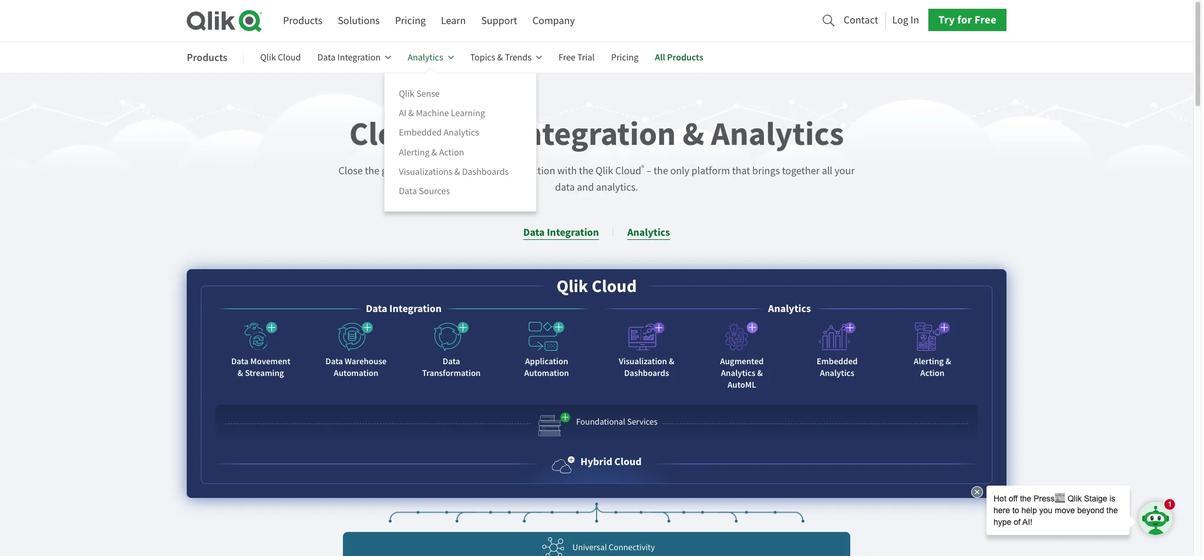 Task type: describe. For each thing, give the bounding box(es) containing it.
application
[[525, 356, 568, 368]]

free trial link
[[559, 43, 595, 72]]

action
[[528, 164, 555, 178]]

data warehouse automation button
[[315, 317, 397, 384]]

visualization & dashboards
[[619, 356, 674, 379]]

pricing inside products menu bar
[[611, 52, 639, 63]]

data inside data movement & streaming
[[231, 356, 249, 368]]

only
[[670, 164, 689, 178]]

learning
[[451, 108, 485, 119]]

log in link
[[892, 10, 919, 30]]

2 vertical spatial data integration
[[366, 302, 442, 316]]

action inside the topics & trends menu
[[439, 147, 464, 158]]

integration inside products menu bar
[[337, 52, 381, 63]]

your
[[835, 164, 855, 178]]

try for free
[[938, 12, 997, 27]]

topics & trends menu
[[384, 73, 537, 212]]

integration up the data transformation button
[[389, 302, 442, 316]]

services
[[627, 416, 658, 428]]

1 vertical spatial pricing link
[[611, 43, 639, 72]]

data movement & streaming
[[231, 356, 290, 379]]

all products
[[655, 51, 703, 63]]

data inside the topics & trends menu
[[399, 185, 417, 197]]

foundational
[[576, 416, 625, 428]]

application automation button
[[506, 317, 588, 384]]

hybrid cloud button
[[552, 454, 642, 475]]

dashboards for visualizations & dashboards
[[462, 166, 509, 178]]

alerting & action link
[[399, 146, 464, 159]]

data,
[[445, 164, 467, 178]]

log in
[[892, 13, 919, 27]]

visualization
[[619, 356, 667, 368]]

all products link
[[655, 43, 703, 72]]

cloud inside button
[[614, 455, 642, 469]]

support
[[481, 14, 517, 28]]

products for products menu bar
[[187, 50, 227, 64]]

hybrid
[[581, 455, 612, 469]]

ai & machine learning
[[399, 108, 485, 119]]

augmented
[[720, 356, 764, 368]]

movement
[[250, 356, 290, 368]]

®
[[641, 163, 644, 173]]

free inside qlik main element
[[975, 12, 997, 27]]

qlik sense
[[399, 88, 440, 100]]

qlik inside close the gaps between data, insights, and action with the qlik cloud ®
[[596, 164, 613, 178]]

together
[[782, 164, 820, 178]]

close the gaps between data, insights, and action with the qlik cloud ®
[[339, 163, 644, 178]]

pricing inside menu bar
[[395, 14, 426, 28]]

contact
[[844, 13, 878, 27]]

connectivity
[[609, 542, 655, 554]]

platform
[[692, 164, 730, 178]]

the for – the only platform that brings together all your data and analytics.
[[654, 164, 668, 178]]

universal connectivity
[[572, 542, 655, 554]]

universal
[[572, 542, 607, 554]]

log
[[892, 13, 908, 27]]

company
[[533, 14, 575, 28]]

analytics.
[[596, 181, 638, 194]]

ai
[[399, 108, 406, 119]]

automation inside data warehouse automation
[[334, 368, 378, 379]]

foundational services
[[576, 416, 658, 428]]

qlik inside the topics & trends menu
[[399, 88, 414, 100]]

products menu bar
[[187, 43, 720, 212]]

for
[[957, 12, 972, 27]]

data sources
[[399, 185, 450, 197]]

cloud data integration & analytics
[[349, 112, 844, 156]]

trial
[[577, 52, 595, 63]]

warehouse
[[345, 356, 387, 368]]

sense
[[416, 88, 440, 100]]

solutions link
[[338, 10, 380, 32]]

integration down data
[[547, 226, 599, 240]]

embedded inside the topics & trends menu
[[399, 127, 442, 139]]

ai & machine learning link
[[399, 107, 485, 120]]

go to the home page. image
[[187, 9, 262, 32]]

support link
[[481, 10, 517, 32]]

in
[[911, 13, 919, 27]]

data integration inside products menu bar
[[317, 52, 381, 63]]

1 vertical spatial analytics link
[[627, 226, 670, 240]]

qlik main element
[[283, 9, 1007, 32]]

augmented analytics & automl
[[720, 356, 764, 391]]

learn link
[[441, 10, 466, 32]]

embedded analytics inside 'button'
[[817, 356, 858, 379]]

1 vertical spatial data integration link
[[523, 226, 599, 240]]

topics & trends link
[[470, 43, 542, 72]]

integration up with
[[513, 112, 676, 156]]

analytics inside 'button'
[[820, 368, 854, 379]]

solutions
[[338, 14, 380, 28]]

hybrid cloud
[[581, 455, 642, 469]]

0 horizontal spatial analytics link
[[408, 43, 454, 72]]

transformation
[[422, 368, 481, 379]]

data
[[555, 181, 575, 194]]

0 horizontal spatial pricing link
[[395, 10, 426, 32]]

qlik sense link
[[399, 88, 440, 101]]

products inside all products link
[[667, 51, 703, 63]]

with
[[557, 164, 577, 178]]

streaming
[[245, 368, 284, 379]]

alerting & action button
[[891, 317, 974, 384]]

augmented analytics & automl button
[[701, 317, 783, 396]]

–
[[646, 164, 652, 178]]



Task type: vqa. For each thing, say whether or not it's contained in the screenshot.
Integration inside Products menu bar
yes



Task type: locate. For each thing, give the bounding box(es) containing it.
& inside data movement & streaming
[[238, 368, 243, 379]]

embedded analytics link
[[399, 126, 479, 139]]

0 vertical spatial dashboards
[[462, 166, 509, 178]]

0 horizontal spatial dashboards
[[462, 166, 509, 178]]

and left action
[[508, 164, 525, 178]]

– the only platform that brings together all your data and analytics.
[[555, 164, 855, 194]]

between
[[404, 164, 443, 178]]

1 vertical spatial qlik cloud
[[557, 275, 637, 298]]

gaps
[[382, 164, 402, 178]]

pricing link left learn link
[[395, 10, 426, 32]]

action
[[439, 147, 464, 158], [920, 368, 945, 379]]

products up "qlik cloud" link at the top
[[283, 14, 323, 28]]

data integration link down data
[[523, 226, 599, 240]]

menu bar inside qlik main element
[[283, 10, 575, 32]]

and right data
[[577, 181, 594, 194]]

0 horizontal spatial data integration link
[[317, 43, 391, 72]]

free inside products menu bar
[[559, 52, 576, 63]]

application automation
[[524, 356, 569, 379]]

1 the from the left
[[365, 164, 379, 178]]

0 vertical spatial pricing
[[395, 14, 426, 28]]

data inside data transformation
[[443, 356, 460, 368]]

cloud inside products menu bar
[[278, 52, 301, 63]]

1 vertical spatial dashboards
[[624, 368, 669, 379]]

0 horizontal spatial embedded
[[399, 127, 442, 139]]

foundational services button
[[216, 405, 978, 444]]

free
[[975, 12, 997, 27], [559, 52, 576, 63]]

qlik cloud inside products menu bar
[[260, 52, 301, 63]]

1 horizontal spatial pricing
[[611, 52, 639, 63]]

action inside button
[[920, 368, 945, 379]]

pricing link
[[395, 10, 426, 32], [611, 43, 639, 72]]

2 the from the left
[[579, 164, 594, 178]]

data movement & streaming button
[[220, 317, 302, 384]]

alerting & action inside alerting & action button
[[914, 356, 951, 379]]

try for free link
[[929, 9, 1007, 31]]

0 horizontal spatial free
[[559, 52, 576, 63]]

analytics
[[408, 52, 443, 63], [711, 112, 844, 156], [444, 127, 479, 139], [627, 226, 670, 240], [768, 302, 811, 316], [721, 368, 755, 379], [820, 368, 854, 379]]

alerting
[[399, 147, 430, 158], [914, 356, 944, 368]]

0 horizontal spatial pricing
[[395, 14, 426, 28]]

products inside qlik main element
[[283, 14, 323, 28]]

the for close the gaps between data, insights, and action with the qlik cloud ®
[[365, 164, 379, 178]]

all
[[822, 164, 833, 178]]

1 horizontal spatial dashboards
[[624, 368, 669, 379]]

products down the go to the home page. image
[[187, 50, 227, 64]]

1 vertical spatial pricing
[[611, 52, 639, 63]]

0 horizontal spatial alerting
[[399, 147, 430, 158]]

0 vertical spatial action
[[439, 147, 464, 158]]

cloud inside close the gaps between data, insights, and action with the qlik cloud ®
[[615, 164, 641, 178]]

& inside augmented analytics & automl
[[757, 368, 763, 379]]

company link
[[533, 10, 575, 32]]

2 automation from the left
[[524, 368, 569, 379]]

0 vertical spatial free
[[975, 12, 997, 27]]

0 vertical spatial data integration link
[[317, 43, 391, 72]]

alerting & action
[[399, 147, 464, 158], [914, 356, 951, 379]]

1 horizontal spatial alerting
[[914, 356, 944, 368]]

0 horizontal spatial products
[[187, 50, 227, 64]]

2 horizontal spatial the
[[654, 164, 668, 178]]

data sources link
[[399, 185, 450, 198]]

qlik cloud link
[[260, 43, 301, 72]]

dashboards
[[462, 166, 509, 178], [624, 368, 669, 379]]

that
[[732, 164, 750, 178]]

0 vertical spatial pricing link
[[395, 10, 426, 32]]

visualization & dashboards button
[[606, 317, 688, 384]]

products
[[283, 14, 323, 28], [187, 50, 227, 64], [667, 51, 703, 63]]

0 horizontal spatial alerting & action
[[399, 147, 464, 158]]

1 horizontal spatial data integration link
[[523, 226, 599, 240]]

1 horizontal spatial embedded analytics
[[817, 356, 858, 379]]

the right –
[[654, 164, 668, 178]]

products right "all"
[[667, 51, 703, 63]]

try
[[938, 12, 955, 27]]

0 horizontal spatial the
[[365, 164, 379, 178]]

and inside – the only platform that brings together all your data and analytics.
[[577, 181, 594, 194]]

1 horizontal spatial qlik cloud
[[557, 275, 637, 298]]

data integration link inside products menu bar
[[317, 43, 391, 72]]

0 horizontal spatial automation
[[334, 368, 378, 379]]

0 horizontal spatial and
[[508, 164, 525, 178]]

2 horizontal spatial products
[[667, 51, 703, 63]]

alerting inside button
[[914, 356, 944, 368]]

0 horizontal spatial embedded analytics
[[399, 127, 479, 139]]

the inside – the only platform that brings together all your data and analytics.
[[654, 164, 668, 178]]

pricing left learn link
[[395, 14, 426, 28]]

0 vertical spatial qlik cloud
[[260, 52, 301, 63]]

analytics link down 'analytics.'
[[627, 226, 670, 240]]

1 horizontal spatial analytics link
[[627, 226, 670, 240]]

0 vertical spatial alerting
[[399, 147, 430, 158]]

data integration
[[317, 52, 381, 63], [523, 226, 599, 240], [366, 302, 442, 316]]

the
[[365, 164, 379, 178], [579, 164, 594, 178], [654, 164, 668, 178]]

embedded analytics inside the topics & trends menu
[[399, 127, 479, 139]]

1 vertical spatial embedded analytics
[[817, 356, 858, 379]]

0 vertical spatial and
[[508, 164, 525, 178]]

0 horizontal spatial qlik cloud
[[260, 52, 301, 63]]

data integration link
[[317, 43, 391, 72], [523, 226, 599, 240]]

data
[[317, 52, 335, 63], [440, 112, 507, 156], [399, 185, 417, 197], [523, 226, 545, 240], [366, 302, 387, 316], [231, 356, 249, 368], [326, 356, 343, 368], [443, 356, 460, 368]]

analytics inside the topics & trends menu
[[444, 127, 479, 139]]

3 the from the left
[[654, 164, 668, 178]]

dashboards inside visualization & dashboards
[[624, 368, 669, 379]]

alerting & action inside the topics & trends menu
[[399, 147, 464, 158]]

1 horizontal spatial action
[[920, 368, 945, 379]]

0 vertical spatial analytics link
[[408, 43, 454, 72]]

visualizations & dashboards link
[[399, 165, 509, 178]]

data warehouse automation
[[326, 356, 387, 379]]

1 vertical spatial alerting & action
[[914, 356, 951, 379]]

0 vertical spatial data integration
[[317, 52, 381, 63]]

dashboards inside the topics & trends menu
[[462, 166, 509, 178]]

1 horizontal spatial the
[[579, 164, 594, 178]]

visualizations
[[399, 166, 453, 178]]

&
[[497, 52, 503, 63], [408, 108, 414, 119], [683, 112, 704, 156], [432, 147, 437, 158], [454, 166, 460, 178], [669, 356, 674, 368], [946, 356, 951, 368], [238, 368, 243, 379], [757, 368, 763, 379]]

data transformation
[[422, 356, 481, 379]]

1 vertical spatial action
[[920, 368, 945, 379]]

1 horizontal spatial pricing link
[[611, 43, 639, 72]]

free trial
[[559, 52, 595, 63]]

& inside 'alerting & action'
[[946, 356, 951, 368]]

all
[[655, 51, 665, 63]]

learn
[[441, 14, 466, 28]]

free right for
[[975, 12, 997, 27]]

data integration link down the solutions link
[[317, 43, 391, 72]]

topics
[[470, 52, 495, 63]]

1 vertical spatial and
[[577, 181, 594, 194]]

products for products link
[[283, 14, 323, 28]]

analytics inside augmented analytics & automl
[[721, 368, 755, 379]]

integration
[[337, 52, 381, 63], [513, 112, 676, 156], [547, 226, 599, 240], [389, 302, 442, 316]]

dashboards for visualization & dashboards
[[624, 368, 669, 379]]

visualizations & dashboards
[[399, 166, 509, 178]]

qlik
[[260, 52, 276, 63], [399, 88, 414, 100], [596, 164, 613, 178], [557, 275, 588, 298]]

products link
[[283, 10, 323, 32]]

machine
[[416, 108, 449, 119]]

embedded analytics button
[[796, 317, 878, 384]]

1 horizontal spatial and
[[577, 181, 594, 194]]

alerting inside the topics & trends menu
[[399, 147, 430, 158]]

1 horizontal spatial automation
[[524, 368, 569, 379]]

1 vertical spatial embedded
[[817, 356, 858, 368]]

automl
[[728, 379, 756, 391]]

0 vertical spatial alerting & action
[[399, 147, 464, 158]]

the left gaps
[[365, 164, 379, 178]]

0 vertical spatial embedded analytics
[[399, 127, 479, 139]]

menu bar
[[283, 10, 575, 32]]

data transformation button
[[410, 317, 492, 384]]

pricing link left "all"
[[611, 43, 639, 72]]

analytics link up "sense"
[[408, 43, 454, 72]]

trends
[[505, 52, 532, 63]]

1 horizontal spatial embedded
[[817, 356, 858, 368]]

embedded analytics
[[399, 127, 479, 139], [817, 356, 858, 379]]

& inside visualization & dashboards
[[669, 356, 674, 368]]

and inside close the gaps between data, insights, and action with the qlik cloud ®
[[508, 164, 525, 178]]

pricing left "all"
[[611, 52, 639, 63]]

and
[[508, 164, 525, 178], [577, 181, 594, 194]]

contact link
[[844, 10, 878, 30]]

brings
[[752, 164, 780, 178]]

free left trial
[[559, 52, 576, 63]]

close
[[339, 164, 363, 178]]

1 horizontal spatial free
[[975, 12, 997, 27]]

automation
[[334, 368, 378, 379], [524, 368, 569, 379]]

topics & trends
[[470, 52, 532, 63]]

the right with
[[579, 164, 594, 178]]

1 vertical spatial free
[[559, 52, 576, 63]]

insights,
[[469, 164, 506, 178]]

embedded
[[399, 127, 442, 139], [817, 356, 858, 368]]

data inside data warehouse automation
[[326, 356, 343, 368]]

1 vertical spatial alerting
[[914, 356, 944, 368]]

qlik cloud
[[260, 52, 301, 63], [557, 275, 637, 298]]

1 horizontal spatial products
[[283, 14, 323, 28]]

menu bar containing products
[[283, 10, 575, 32]]

0 horizontal spatial action
[[439, 147, 464, 158]]

sources
[[419, 185, 450, 197]]

1 vertical spatial data integration
[[523, 226, 599, 240]]

embedded inside 'button'
[[817, 356, 858, 368]]

integration down the solutions link
[[337, 52, 381, 63]]

1 automation from the left
[[334, 368, 378, 379]]

0 vertical spatial embedded
[[399, 127, 442, 139]]

1 horizontal spatial alerting & action
[[914, 356, 951, 379]]



